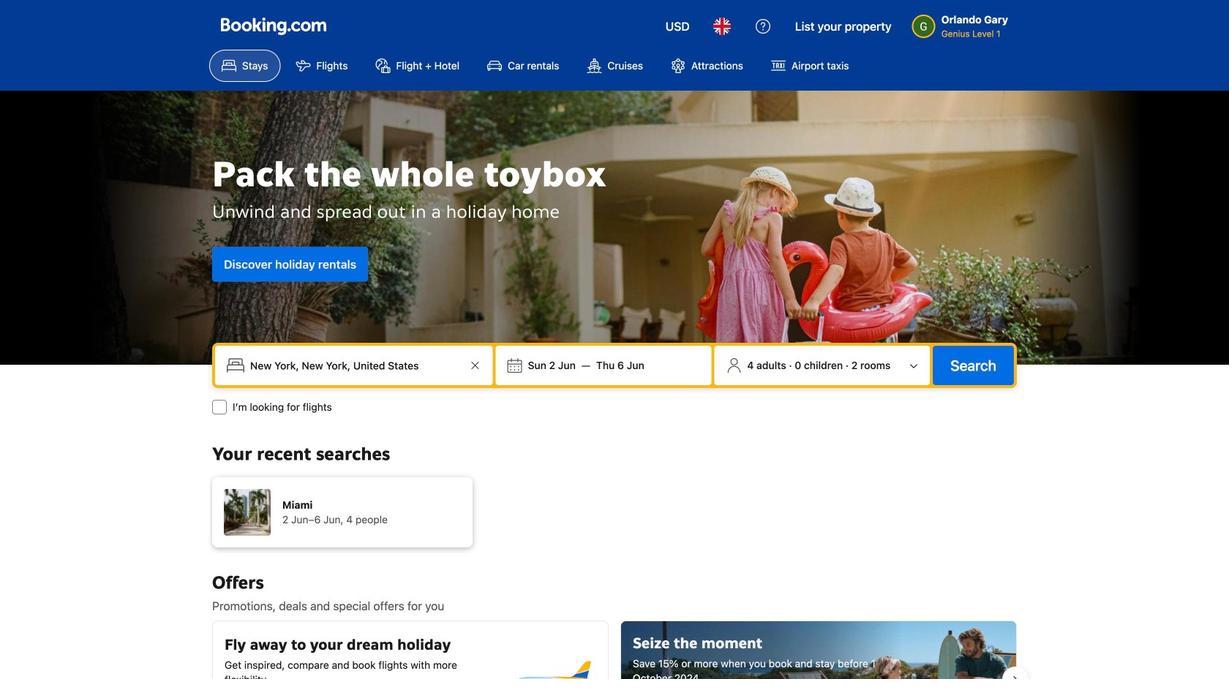 Task type: vqa. For each thing, say whether or not it's contained in the screenshot.
Are in "by the blue Genius label. All discounts and rewards are automatically applied when you book – you don't have to do a thing."
no



Task type: locate. For each thing, give the bounding box(es) containing it.
your account menu orlando gary genius level 1 element
[[912, 12, 1008, 40]]

booking.com image
[[221, 18, 326, 35]]

region
[[201, 615, 1029, 680]]



Task type: describe. For each thing, give the bounding box(es) containing it.
fly away to your dream holiday image
[[506, 634, 596, 680]]

two people chatting by the pool image
[[621, 622, 1016, 680]]



